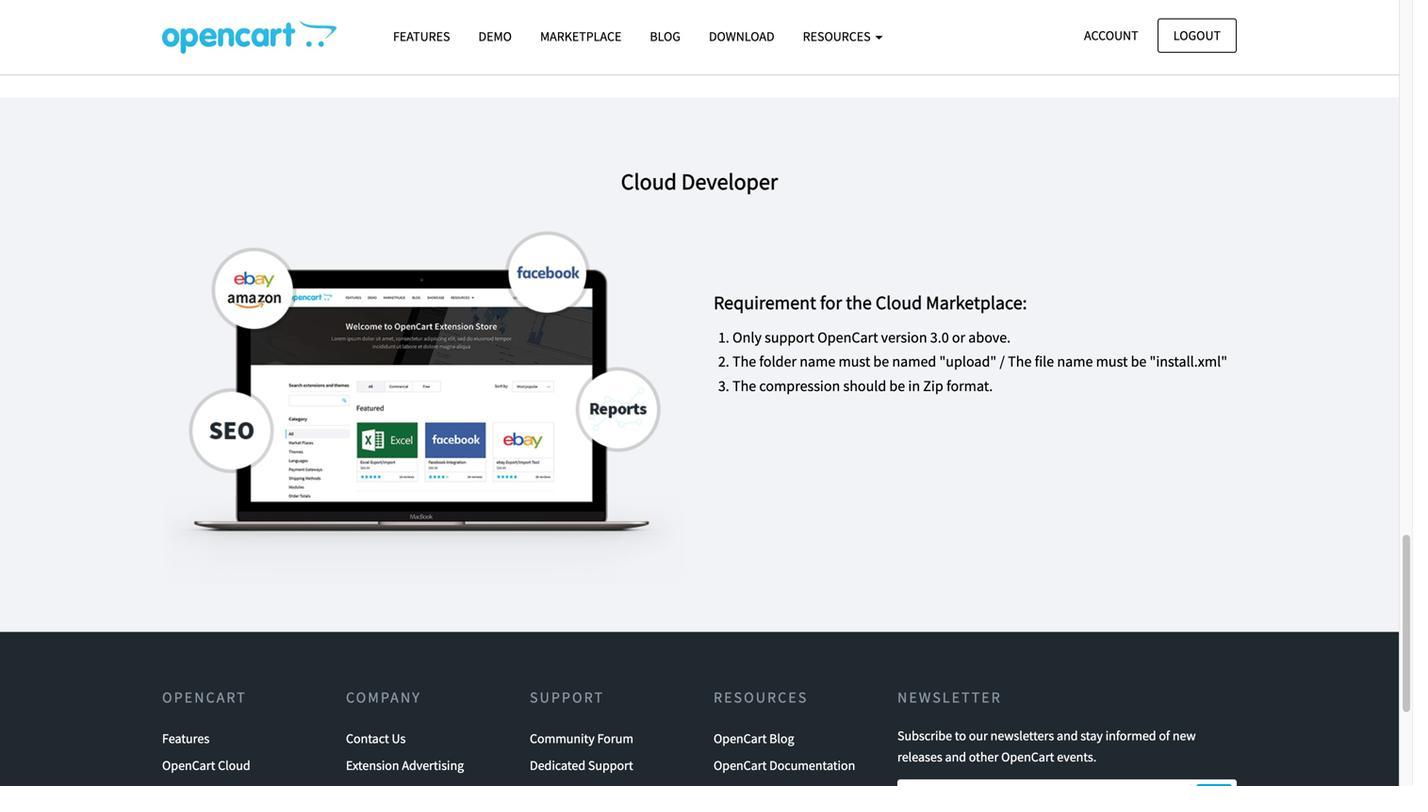 Task type: locate. For each thing, give the bounding box(es) containing it.
features link
[[379, 20, 465, 53], [162, 726, 210, 753]]

1 horizontal spatial of
[[1160, 728, 1171, 745]]

of right "months"
[[838, 17, 851, 36]]

1 vertical spatial blog
[[770, 731, 795, 748]]

1 horizontal spatial blog
[[770, 731, 795, 748]]

extension advertising
[[346, 757, 464, 774]]

subscribe to our newsletters and stay informed of new releases and other opencart events.
[[898, 728, 1197, 766]]

0 vertical spatial blog
[[650, 28, 681, 45]]

the
[[727, 17, 747, 36], [854, 17, 874, 36], [846, 291, 872, 315]]

opencart
[[818, 328, 879, 347], [162, 688, 247, 707], [714, 731, 767, 748], [1002, 749, 1055, 766], [162, 757, 215, 774], [714, 757, 767, 774]]

0 horizontal spatial features
[[162, 731, 210, 748]]

opencart documentation link
[[714, 753, 856, 780]]

decrease
[[590, 17, 646, 36]]

features left demo
[[393, 28, 450, 45]]

the left monthly
[[854, 17, 874, 36]]

0 vertical spatial features
[[393, 28, 450, 45]]

1 vertical spatial of
[[1160, 728, 1171, 745]]

/
[[1000, 352, 1006, 371]]

how to be a seller of opencart? image
[[162, 20, 337, 54]]

of left new at the bottom of page
[[1160, 728, 1171, 745]]

0 horizontal spatial blog
[[650, 28, 681, 45]]

opencart for opencart blog
[[714, 731, 767, 748]]

of
[[838, 17, 851, 36], [1160, 728, 1171, 745]]

the
[[431, 17, 455, 36], [733, 352, 757, 371], [1009, 352, 1032, 371], [733, 377, 757, 395]]

only support opencart version 3.0 or above. the folder name must be named "upload" / the file name must be "install.xml" the compression should be in zip format.
[[733, 328, 1228, 395]]

features up opencart cloud
[[162, 731, 210, 748]]

must up the should
[[839, 352, 871, 371]]

rate
[[537, 17, 562, 36]]

must
[[839, 352, 871, 371], [1097, 352, 1129, 371]]

resources
[[803, 28, 874, 45], [714, 688, 809, 707]]

1 horizontal spatial features
[[393, 28, 450, 45]]

blog right "decrease" at left top
[[650, 28, 681, 45]]

resources right 6
[[803, 28, 874, 45]]

0 horizontal spatial cloud
[[218, 757, 251, 774]]

opencart inside "link"
[[714, 757, 767, 774]]

advertising
[[402, 757, 464, 774]]

1 vertical spatial cloud
[[876, 291, 923, 315]]

features link up opencart cloud
[[162, 726, 210, 753]]

events.
[[1058, 749, 1097, 766]]

3.0
[[931, 328, 950, 347]]

resources link
[[789, 20, 897, 53]]

opencart blog
[[714, 731, 795, 748]]

features
[[393, 28, 450, 45], [162, 731, 210, 748]]

0 vertical spatial support
[[530, 688, 605, 707]]

requirement
[[714, 291, 817, 315]]

0 horizontal spatial name
[[800, 352, 836, 371]]

stay
[[1081, 728, 1104, 745]]

0 vertical spatial of
[[838, 17, 851, 36]]

the commission rate will decrease depends on the last 6 months of the monthly sales.
[[431, 17, 969, 36]]

1 horizontal spatial must
[[1097, 352, 1129, 371]]

name up compression
[[800, 352, 836, 371]]

and up events.
[[1057, 728, 1079, 745]]

commission
[[458, 17, 534, 36]]

and down 'to'
[[946, 749, 967, 766]]

1 name from the left
[[800, 352, 836, 371]]

0 vertical spatial and
[[1057, 728, 1079, 745]]

1 horizontal spatial name
[[1058, 352, 1094, 371]]

1 vertical spatial features link
[[162, 726, 210, 753]]

0 horizontal spatial features link
[[162, 726, 210, 753]]

account
[[1085, 27, 1139, 44]]

developer
[[682, 167, 778, 196]]

0 vertical spatial features link
[[379, 20, 465, 53]]

opencart for opencart documentation
[[714, 757, 767, 774]]

new
[[1173, 728, 1197, 745]]

opencart for opencart
[[162, 688, 247, 707]]

resources up opencart blog at the bottom of the page
[[714, 688, 809, 707]]

1 vertical spatial features
[[162, 731, 210, 748]]

0 horizontal spatial must
[[839, 352, 871, 371]]

name right the file
[[1058, 352, 1094, 371]]

1 horizontal spatial features link
[[379, 20, 465, 53]]

1 vertical spatial resources
[[714, 688, 809, 707]]

above.
[[969, 328, 1011, 347]]

blog inside opencart blog link
[[770, 731, 795, 748]]

cloud
[[621, 167, 677, 196], [876, 291, 923, 315], [218, 757, 251, 774]]

features for demo
[[393, 28, 450, 45]]

the right "on"
[[727, 17, 747, 36]]

2 horizontal spatial cloud
[[876, 291, 923, 315]]

opencart for opencart cloud
[[162, 757, 215, 774]]

demo link
[[465, 20, 526, 53]]

must right the file
[[1097, 352, 1129, 371]]

sales.
[[934, 17, 969, 36]]

community forum
[[530, 731, 634, 748]]

marketplace for third-party extensions image
[[162, 231, 686, 585]]

0 vertical spatial cloud
[[621, 167, 677, 196]]

named
[[893, 352, 937, 371]]

support
[[530, 688, 605, 707], [589, 757, 634, 774]]

of inside subscribe to our newsletters and stay informed of new releases and other opencart events.
[[1160, 728, 1171, 745]]

opencart cloud
[[162, 757, 251, 774]]

2 must from the left
[[1097, 352, 1129, 371]]

features link left demo
[[379, 20, 465, 53]]

features for opencart cloud
[[162, 731, 210, 748]]

months
[[786, 17, 835, 36]]

newsletter
[[898, 688, 1002, 707]]

support down "forum"
[[589, 757, 634, 774]]

dedicated support link
[[530, 753, 634, 780]]

demo
[[479, 28, 512, 45]]

0 horizontal spatial and
[[946, 749, 967, 766]]

0 vertical spatial resources
[[803, 28, 874, 45]]

folder
[[760, 352, 797, 371]]

opencart cloud link
[[162, 753, 251, 780]]

and
[[1057, 728, 1079, 745], [946, 749, 967, 766]]

extension
[[346, 757, 400, 774]]

1 horizontal spatial and
[[1057, 728, 1079, 745]]

blog up opencart documentation
[[770, 731, 795, 748]]

be
[[874, 352, 890, 371], [1132, 352, 1147, 371], [890, 377, 906, 395]]

support up community
[[530, 688, 605, 707]]

blog
[[650, 28, 681, 45], [770, 731, 795, 748]]

0 horizontal spatial of
[[838, 17, 851, 36]]

should
[[844, 377, 887, 395]]

1 vertical spatial support
[[589, 757, 634, 774]]

name
[[800, 352, 836, 371], [1058, 352, 1094, 371]]

opencart blog link
[[714, 726, 795, 753]]

or
[[953, 328, 966, 347]]

features link for opencart cloud
[[162, 726, 210, 753]]

in
[[909, 377, 921, 395]]

community forum link
[[530, 726, 634, 753]]



Task type: describe. For each thing, give the bounding box(es) containing it.
informed
[[1106, 728, 1157, 745]]

forum
[[598, 731, 634, 748]]

on
[[707, 17, 724, 36]]

contact us
[[346, 731, 406, 748]]

support inside 'link'
[[589, 757, 634, 774]]

blog inside blog link
[[650, 28, 681, 45]]

depends
[[649, 17, 704, 36]]

marketplace:
[[926, 291, 1028, 315]]

last
[[750, 17, 773, 36]]

file
[[1035, 352, 1055, 371]]

logout
[[1174, 27, 1222, 44]]

version
[[882, 328, 928, 347]]

zip
[[924, 377, 944, 395]]

will
[[565, 17, 587, 36]]

compression
[[760, 377, 841, 395]]

releases
[[898, 749, 943, 766]]

our
[[969, 728, 988, 745]]

monthly
[[877, 17, 931, 36]]

account link
[[1069, 18, 1155, 53]]

support
[[765, 328, 815, 347]]

"upload"
[[940, 352, 997, 371]]

1 vertical spatial and
[[946, 749, 967, 766]]

newsletters
[[991, 728, 1055, 745]]

community
[[530, 731, 595, 748]]

us
[[392, 731, 406, 748]]

company
[[346, 688, 422, 707]]

opencart inside subscribe to our newsletters and stay informed of new releases and other opencart events.
[[1002, 749, 1055, 766]]

1 must from the left
[[839, 352, 871, 371]]

only
[[733, 328, 762, 347]]

marketplace
[[540, 28, 622, 45]]

to
[[955, 728, 967, 745]]

download link
[[695, 20, 789, 53]]

be left in
[[890, 377, 906, 395]]

opencart documentation
[[714, 757, 856, 774]]

be up the should
[[874, 352, 890, 371]]

contact
[[346, 731, 389, 748]]

cloud developer
[[621, 167, 778, 196]]

features link for demo
[[379, 20, 465, 53]]

download
[[709, 28, 775, 45]]

documentation
[[770, 757, 856, 774]]

dedicated support
[[530, 757, 634, 774]]

1 horizontal spatial cloud
[[621, 167, 677, 196]]

requirement for the cloud marketplace:
[[714, 291, 1028, 315]]

extension advertising link
[[346, 753, 464, 780]]

opencart inside only support opencart version 3.0 or above. the folder name must be named "upload" / the file name must be "install.xml" the compression should be in zip format.
[[818, 328, 879, 347]]

2 name from the left
[[1058, 352, 1094, 371]]

format.
[[947, 377, 994, 395]]

contact us link
[[346, 726, 406, 753]]

other
[[969, 749, 999, 766]]

blog link
[[636, 20, 695, 53]]

be left "install.xml"
[[1132, 352, 1147, 371]]

subscribe
[[898, 728, 953, 745]]

the right for at the top right of the page
[[846, 291, 872, 315]]

marketplace link
[[526, 20, 636, 53]]

for
[[821, 291, 843, 315]]

6
[[776, 17, 783, 36]]

"install.xml"
[[1150, 352, 1228, 371]]

dedicated
[[530, 757, 586, 774]]

logout link
[[1158, 18, 1238, 53]]

2 vertical spatial cloud
[[218, 757, 251, 774]]



Task type: vqa. For each thing, say whether or not it's contained in the screenshot.


